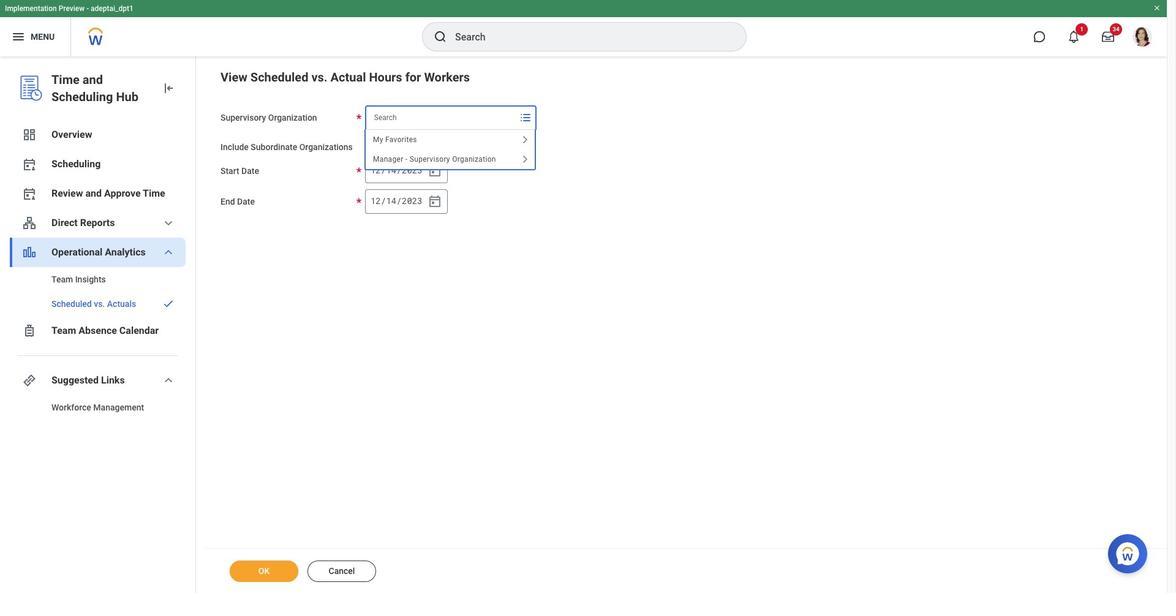 Task type: vqa. For each thing, say whether or not it's contained in the screenshot.
rightmost Talent/Performance
no



Task type: locate. For each thing, give the bounding box(es) containing it.
1 calendar image from the top
[[428, 163, 442, 178]]

1 vertical spatial chevron down small image
[[161, 245, 176, 260]]

1 vertical spatial date
[[237, 196, 255, 206]]

0 horizontal spatial vs.
[[94, 299, 105, 309]]

overview
[[51, 129, 92, 140]]

team left absence
[[51, 325, 76, 336]]

1 vertical spatial 12 / 14 / 2023
[[371, 195, 422, 207]]

1 12 from the top
[[371, 164, 381, 176]]

calendar image up end date group
[[428, 163, 442, 178]]

0 horizontal spatial supervisory
[[221, 113, 266, 123]]

date
[[241, 166, 259, 176], [237, 196, 255, 206]]

view team image
[[22, 216, 37, 230]]

team inside team absence calendar link
[[51, 325, 76, 336]]

suggested links
[[51, 374, 125, 386]]

calendar user solid image
[[22, 157, 37, 172], [22, 186, 37, 201]]

2023 for start date
[[402, 164, 422, 176]]

0 vertical spatial and
[[83, 72, 103, 87]]

2 12 from the top
[[371, 195, 381, 207]]

review and approve time
[[51, 187, 165, 199]]

0 vertical spatial supervisory
[[221, 113, 266, 123]]

0 horizontal spatial scheduled
[[51, 299, 92, 309]]

scheduling link
[[10, 149, 186, 179]]

12 / 14 / 2023 down start date group
[[371, 195, 422, 207]]

date for start date
[[241, 166, 259, 176]]

team
[[51, 274, 73, 284], [51, 325, 76, 336]]

0 vertical spatial 2023
[[402, 164, 422, 176]]

0 vertical spatial calendar image
[[428, 163, 442, 178]]

team absence calendar
[[51, 325, 159, 336]]

1 vertical spatial 14
[[386, 195, 397, 207]]

review
[[51, 187, 83, 199]]

0 vertical spatial calendar user solid image
[[22, 157, 37, 172]]

and up overview link
[[83, 72, 103, 87]]

menu banner
[[0, 0, 1167, 56]]

0 vertical spatial scheduling
[[51, 89, 113, 104]]

0 vertical spatial 12 / 14 / 2023
[[371, 164, 422, 176]]

scheduled vs. actuals
[[51, 299, 136, 309]]

check image
[[161, 298, 176, 310]]

2 scheduling from the top
[[51, 158, 101, 170]]

1 vertical spatial vs.
[[94, 299, 105, 309]]

scheduling
[[51, 89, 113, 104], [51, 158, 101, 170]]

1 vertical spatial scheduling
[[51, 158, 101, 170]]

Search Workday  search field
[[455, 23, 721, 50]]

1 vertical spatial scheduled
[[51, 299, 92, 309]]

ok
[[258, 566, 270, 576]]

1 calendar user solid image from the top
[[22, 157, 37, 172]]

implementation preview -   adeptai_dpt1
[[5, 4, 133, 13]]

chart image
[[22, 245, 37, 260]]

0 vertical spatial scheduled
[[250, 70, 308, 85]]

workforce
[[51, 402, 91, 412]]

12 / 14 / 2023
[[371, 164, 422, 176], [371, 195, 422, 207]]

scheduled up supervisory organization
[[250, 70, 308, 85]]

start date group
[[365, 159, 448, 183]]

0 horizontal spatial organization
[[268, 113, 317, 123]]

2023 inside end date group
[[402, 195, 422, 207]]

2 2023 from the top
[[402, 195, 422, 207]]

calendar image inside end date group
[[428, 194, 442, 209]]

/
[[381, 164, 386, 176], [397, 164, 402, 176], [381, 195, 386, 207], [397, 195, 402, 207]]

close environment banner image
[[1154, 4, 1161, 12]]

12 inside start date group
[[371, 164, 381, 176]]

chevron down small image
[[161, 216, 176, 230], [161, 245, 176, 260], [161, 373, 176, 388]]

0 vertical spatial time
[[51, 72, 80, 87]]

organization left chevron right small image
[[452, 155, 496, 164]]

12 down manager
[[371, 164, 381, 176]]

and
[[83, 72, 103, 87], [85, 187, 102, 199]]

chevron down small image inside operational analytics dropdown button
[[161, 245, 176, 260]]

1 vertical spatial organization
[[452, 155, 496, 164]]

0 vertical spatial team
[[51, 274, 73, 284]]

0 vertical spatial -
[[86, 4, 89, 13]]

my
[[373, 135, 383, 144]]

supervisory
[[221, 113, 266, 123], [410, 155, 450, 164]]

direct reports button
[[10, 208, 186, 238]]

1 14 from the top
[[386, 164, 397, 176]]

0 vertical spatial 14
[[386, 164, 397, 176]]

insights
[[75, 274, 106, 284]]

-
[[86, 4, 89, 13], [405, 155, 408, 164]]

0 horizontal spatial -
[[86, 4, 89, 13]]

and inside 'time and scheduling hub'
[[83, 72, 103, 87]]

1 horizontal spatial vs.
[[311, 70, 328, 85]]

team left insights
[[51, 274, 73, 284]]

1 vertical spatial and
[[85, 187, 102, 199]]

scheduled
[[250, 70, 308, 85], [51, 299, 92, 309]]

inbox large image
[[1102, 31, 1114, 43]]

0 horizontal spatial time
[[51, 72, 80, 87]]

2 12 / 14 / 2023 from the top
[[371, 195, 422, 207]]

1 chevron down small image from the top
[[161, 216, 176, 230]]

2 vertical spatial chevron down small image
[[161, 373, 176, 388]]

time down the menu
[[51, 72, 80, 87]]

2023 down start date group
[[402, 195, 422, 207]]

search image
[[433, 29, 448, 44]]

and right "review"
[[85, 187, 102, 199]]

0 vertical spatial organization
[[268, 113, 317, 123]]

for
[[405, 70, 421, 85]]

vs. left actuals
[[94, 299, 105, 309]]

include
[[221, 142, 249, 152]]

links
[[101, 374, 125, 386]]

0 vertical spatial 12
[[371, 164, 381, 176]]

operational analytics element
[[10, 267, 186, 316]]

1 vertical spatial team
[[51, 325, 76, 336]]

chevron down small image inside direct reports dropdown button
[[161, 216, 176, 230]]

14 down start date group
[[386, 195, 397, 207]]

vs. left actual on the left top of the page
[[311, 70, 328, 85]]

12 / 14 / 2023 down manager
[[371, 164, 422, 176]]

link image
[[22, 373, 37, 388]]

12 down start date group
[[371, 195, 381, 207]]

chevron down small image for reports
[[161, 216, 176, 230]]

calendar user solid image inside review and approve time link
[[22, 186, 37, 201]]

1 vertical spatial calendar image
[[428, 194, 442, 209]]

date right start
[[241, 166, 259, 176]]

navigation pane region
[[0, 56, 196, 593]]

12 for end date
[[371, 195, 381, 207]]

scheduling down overview
[[51, 158, 101, 170]]

1 horizontal spatial scheduled
[[250, 70, 308, 85]]

organization
[[268, 113, 317, 123], [452, 155, 496, 164]]

1 horizontal spatial organization
[[452, 155, 496, 164]]

analytics
[[105, 246, 146, 258]]

menu
[[31, 32, 55, 41]]

calendar user solid image up view team image on the left top
[[22, 186, 37, 201]]

start
[[221, 166, 239, 176]]

calendar user solid image for scheduling
[[22, 157, 37, 172]]

chevron down small image for links
[[161, 373, 176, 388]]

calendar user solid image inside scheduling link
[[22, 157, 37, 172]]

12
[[371, 164, 381, 176], [371, 195, 381, 207]]

1 2023 from the top
[[402, 164, 422, 176]]

supervisory down favorites on the left of the page
[[410, 155, 450, 164]]

task timeoff image
[[22, 323, 37, 338]]

calendar user solid image down the dashboard image
[[22, 157, 37, 172]]

team inside "team insights" link
[[51, 274, 73, 284]]

1 vertical spatial -
[[405, 155, 408, 164]]

12 / 14 / 2023 for start date
[[371, 164, 422, 176]]

1 vertical spatial supervisory
[[410, 155, 450, 164]]

1 vertical spatial calendar user solid image
[[22, 186, 37, 201]]

justify image
[[11, 29, 26, 44]]

14 down manager
[[386, 164, 397, 176]]

team for team insights
[[51, 274, 73, 284]]

14 inside start date group
[[386, 164, 397, 176]]

manager
[[373, 155, 403, 164]]

0 vertical spatial date
[[241, 166, 259, 176]]

time
[[51, 72, 80, 87], [143, 187, 165, 199]]

14
[[386, 164, 397, 176], [386, 195, 397, 207]]

team for team absence calendar
[[51, 325, 76, 336]]

1 12 / 14 / 2023 from the top
[[371, 164, 422, 176]]

2023
[[402, 164, 422, 176], [402, 195, 422, 207]]

2 calendar user solid image from the top
[[22, 186, 37, 201]]

scheduled inside operational analytics element
[[51, 299, 92, 309]]

0 vertical spatial vs.
[[311, 70, 328, 85]]

absence
[[79, 325, 117, 336]]

2 14 from the top
[[386, 195, 397, 207]]

- right manager
[[405, 155, 408, 164]]

1 vertical spatial 12
[[371, 195, 381, 207]]

operational analytics
[[51, 246, 146, 258]]

favorites
[[385, 135, 417, 144]]

Supervisory Organization field
[[366, 107, 517, 129]]

team absence calendar link
[[10, 316, 186, 346]]

suggested
[[51, 374, 99, 386]]

1 team from the top
[[51, 274, 73, 284]]

2023 down manager - supervisory organization
[[402, 164, 422, 176]]

2023 for end date
[[402, 195, 422, 207]]

calendar image inside start date group
[[428, 163, 442, 178]]

2 chevron down small image from the top
[[161, 245, 176, 260]]

14 inside end date group
[[386, 195, 397, 207]]

supervisory up include
[[221, 113, 266, 123]]

organization up include subordinate organizations
[[268, 113, 317, 123]]

management
[[93, 402, 144, 412]]

2 team from the top
[[51, 325, 76, 336]]

2 calendar image from the top
[[428, 194, 442, 209]]

12 inside end date group
[[371, 195, 381, 207]]

1 vertical spatial time
[[143, 187, 165, 199]]

scheduled down team insights
[[51, 299, 92, 309]]

scheduling up overview
[[51, 89, 113, 104]]

ok button
[[230, 561, 298, 582]]

12 / 14 / 2023 inside end date group
[[371, 195, 422, 207]]

calendar image
[[428, 163, 442, 178], [428, 194, 442, 209]]

workers
[[424, 70, 470, 85]]

0 vertical spatial chevron down small image
[[161, 216, 176, 230]]

and for review
[[85, 187, 102, 199]]

date right "end"
[[237, 196, 255, 206]]

1 vertical spatial 2023
[[402, 195, 422, 207]]

1 scheduling from the top
[[51, 89, 113, 104]]

calendar image down start date group
[[428, 194, 442, 209]]

12 / 14 / 2023 inside start date group
[[371, 164, 422, 176]]

vs.
[[311, 70, 328, 85], [94, 299, 105, 309]]

3 chevron down small image from the top
[[161, 373, 176, 388]]

1
[[1080, 26, 1084, 32]]

- right preview on the left of the page
[[86, 4, 89, 13]]

2023 inside start date group
[[402, 164, 422, 176]]

time right approve
[[143, 187, 165, 199]]



Task type: describe. For each thing, give the bounding box(es) containing it.
actual
[[331, 70, 366, 85]]

chevron down small image for analytics
[[161, 245, 176, 260]]

hours
[[369, 70, 402, 85]]

and for time
[[83, 72, 103, 87]]

direct reports
[[51, 217, 115, 229]]

start date
[[221, 166, 259, 176]]

1 button
[[1060, 23, 1088, 50]]

transformation import image
[[161, 81, 176, 96]]

scheduling inside 'time and scheduling hub'
[[51, 89, 113, 104]]

workforce management link
[[10, 395, 186, 420]]

1 horizontal spatial -
[[405, 155, 408, 164]]

chevron right small image
[[518, 152, 532, 167]]

team insights link
[[10, 267, 186, 292]]

date for end date
[[237, 196, 255, 206]]

time inside 'time and scheduling hub'
[[51, 72, 80, 87]]

- inside menu banner
[[86, 4, 89, 13]]

actuals
[[107, 299, 136, 309]]

end date
[[221, 196, 255, 206]]

reports
[[80, 217, 115, 229]]

end date group
[[365, 189, 448, 214]]

14 for start date
[[386, 164, 397, 176]]

scheduled vs. actuals link
[[10, 292, 186, 316]]

dashboard image
[[22, 127, 37, 142]]

cancel
[[329, 566, 355, 576]]

time and scheduling hub
[[51, 72, 138, 104]]

workforce management
[[51, 402, 144, 412]]

preview
[[59, 4, 85, 13]]

vs. inside operational analytics element
[[94, 299, 105, 309]]

operational
[[51, 246, 103, 258]]

chevron right small image
[[518, 132, 532, 147]]

profile logan mcneil image
[[1133, 27, 1152, 49]]

calendar image for end date
[[428, 194, 442, 209]]

manager - supervisory organization
[[373, 155, 496, 164]]

calendar image for start date
[[428, 163, 442, 178]]

subordinate
[[251, 142, 297, 152]]

cancel button
[[308, 561, 376, 582]]

time and scheduling hub element
[[51, 71, 151, 105]]

1 horizontal spatial time
[[143, 187, 165, 199]]

operational analytics button
[[10, 238, 186, 267]]

organizations
[[299, 142, 353, 152]]

12 for start date
[[371, 164, 381, 176]]

supervisory organization
[[221, 113, 317, 123]]

34 button
[[1095, 23, 1122, 50]]

my favorites
[[373, 135, 417, 144]]

suggested links button
[[10, 366, 186, 395]]

overview link
[[10, 120, 186, 149]]

view scheduled vs. actual hours for workers
[[221, 70, 470, 85]]

calendar user solid image for review and approve time
[[22, 186, 37, 201]]

team insights
[[51, 274, 106, 284]]

1 horizontal spatial supervisory
[[410, 155, 450, 164]]

hub
[[116, 89, 138, 104]]

view
[[221, 70, 247, 85]]

end
[[221, 196, 235, 206]]

direct
[[51, 217, 78, 229]]

12 / 14 / 2023 for end date
[[371, 195, 422, 207]]

implementation
[[5, 4, 57, 13]]

14 for end date
[[386, 195, 397, 207]]

34
[[1113, 26, 1120, 32]]

include subordinate organizations
[[221, 142, 353, 152]]

calendar
[[119, 325, 159, 336]]

review and approve time link
[[10, 179, 186, 208]]

prompts image
[[518, 110, 533, 125]]

approve
[[104, 187, 141, 199]]

adeptai_dpt1
[[91, 4, 133, 13]]

menu button
[[0, 17, 71, 56]]

notifications large image
[[1068, 31, 1080, 43]]



